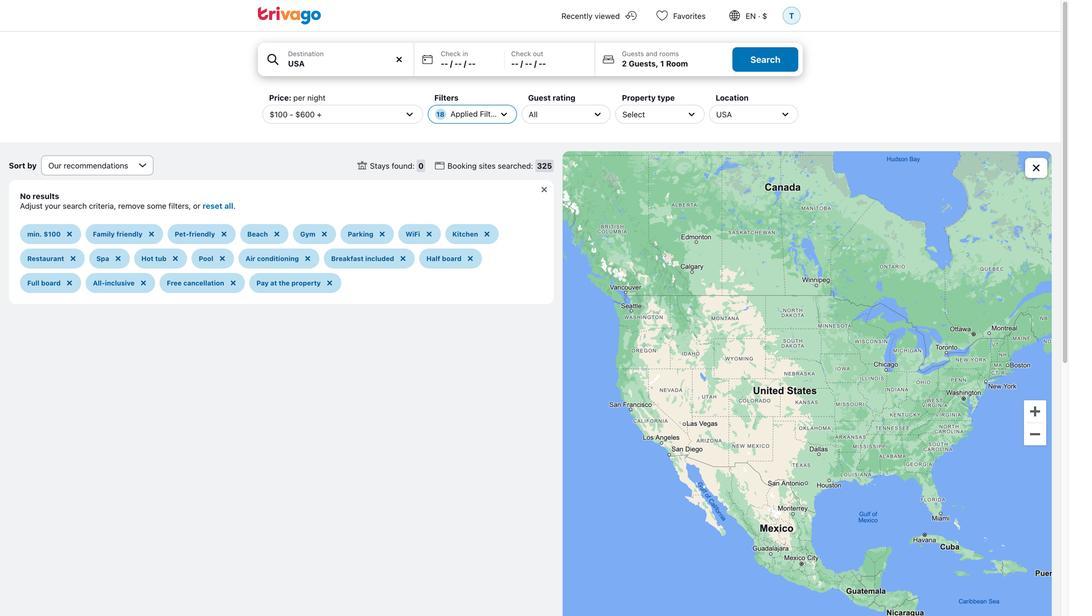 Task type: vqa. For each thing, say whether or not it's contained in the screenshot.
2nd 8.4 from the bottom
no



Task type: describe. For each thing, give the bounding box(es) containing it.
destination
[[288, 50, 324, 58]]

pool
[[199, 255, 214, 263]]

Destination search field
[[288, 58, 407, 70]]

hot
[[141, 255, 154, 263]]

pet-friendly button
[[168, 224, 236, 244]]

night
[[308, 93, 326, 102]]

0 horizontal spatial filters
[[435, 93, 459, 102]]

family friendly button
[[86, 224, 163, 244]]

recently
[[562, 11, 593, 21]]

or
[[193, 201, 201, 211]]

property
[[622, 93, 656, 102]]

applied filters
[[451, 109, 502, 119]]

some
[[147, 201, 167, 211]]

rooms
[[660, 50, 680, 58]]

parking
[[348, 230, 374, 238]]

wifi
[[406, 230, 421, 238]]

type
[[658, 93, 675, 102]]

pool button
[[192, 249, 234, 269]]

included
[[366, 255, 394, 263]]

all-inclusive button
[[86, 273, 155, 293]]

found:
[[392, 161, 415, 170]]

family friendly
[[93, 230, 143, 238]]

viewed
[[595, 11, 620, 21]]

all
[[225, 201, 234, 211]]

sites
[[479, 161, 496, 170]]

all
[[529, 110, 538, 119]]

breakfast included
[[331, 255, 394, 263]]

searched:
[[498, 161, 534, 170]]

beach button
[[240, 224, 289, 244]]

board for half board
[[442, 255, 462, 263]]

full board button
[[20, 273, 81, 293]]

in
[[463, 50, 468, 58]]

$100 - $600 +
[[270, 110, 322, 119]]

t
[[790, 11, 795, 20]]

restaurant button
[[20, 249, 85, 269]]

3 / from the left
[[521, 59, 523, 68]]

kitchen
[[453, 230, 479, 238]]

pay at the property
[[257, 279, 321, 287]]

favorites link
[[647, 0, 720, 31]]

no
[[20, 192, 31, 201]]

check out -- / -- / --
[[512, 50, 547, 68]]

hot tub
[[141, 255, 167, 263]]

.
[[234, 201, 236, 211]]

min.
[[27, 230, 42, 238]]

check for check in -- / -- / --
[[441, 50, 461, 58]]

property type
[[622, 93, 675, 102]]

full
[[27, 279, 39, 287]]

wifi button
[[399, 224, 441, 244]]

stays found: 0
[[370, 161, 424, 170]]

per
[[294, 93, 305, 102]]

2
[[622, 59, 627, 68]]

usa
[[717, 110, 733, 119]]

free cancellation
[[167, 279, 224, 287]]

$
[[763, 11, 768, 21]]

search
[[751, 54, 781, 65]]

gym button
[[293, 224, 336, 244]]

0 vertical spatial $100
[[270, 110, 288, 119]]

check for check out -- / -- / --
[[512, 50, 532, 58]]

search button
[[733, 47, 799, 72]]

rating
[[553, 93, 576, 102]]

air
[[246, 255, 256, 263]]

half
[[427, 255, 441, 263]]

breakfast
[[331, 255, 364, 263]]

air conditioning button
[[239, 249, 320, 269]]

reset all button
[[203, 201, 234, 211]]

location
[[716, 93, 749, 102]]

friendly for pet-friendly
[[189, 230, 215, 238]]

tub
[[155, 255, 167, 263]]



Task type: locate. For each thing, give the bounding box(es) containing it.
all-
[[93, 279, 105, 287]]

1 horizontal spatial check
[[512, 50, 532, 58]]

favorites
[[674, 11, 706, 21]]

en · $ button
[[720, 0, 781, 31]]

free cancellation button
[[160, 273, 245, 293]]

guests
[[622, 50, 644, 58]]

select
[[623, 110, 646, 119]]

2 check from the left
[[512, 50, 532, 58]]

pay
[[257, 279, 269, 287]]

free
[[167, 279, 182, 287]]

recently viewed
[[562, 11, 620, 21]]

price:
[[269, 93, 292, 102]]

1 / from the left
[[450, 59, 453, 68]]

out
[[533, 50, 544, 58]]

$600
[[296, 110, 315, 119]]

pay at the property button
[[249, 273, 342, 293]]

search
[[63, 201, 87, 211]]

the
[[279, 279, 290, 287]]

and
[[646, 50, 658, 58]]

en · $
[[746, 11, 768, 21]]

price: per night
[[269, 93, 326, 102]]

restaurant
[[27, 255, 64, 263]]

check inside check out -- / -- / --
[[512, 50, 532, 58]]

trivago logo image
[[258, 7, 322, 24]]

property
[[292, 279, 321, 287]]

sort
[[9, 161, 25, 170]]

filters,
[[169, 201, 191, 211]]

map region
[[563, 151, 1053, 617]]

check in -- / -- / --
[[441, 50, 476, 68]]

by
[[27, 161, 37, 170]]

0 vertical spatial board
[[442, 255, 462, 263]]

0 vertical spatial filters
[[435, 93, 459, 102]]

check
[[441, 50, 461, 58], [512, 50, 532, 58]]

1
[[661, 59, 665, 68]]

0 horizontal spatial check
[[441, 50, 461, 58]]

check left out
[[512, 50, 532, 58]]

guests,
[[629, 59, 659, 68]]

0 horizontal spatial $100
[[44, 230, 61, 238]]

booking sites searched: 325
[[448, 161, 553, 170]]

1 horizontal spatial $100
[[270, 110, 288, 119]]

1 friendly from the left
[[117, 230, 143, 238]]

filters up 18
[[435, 93, 459, 102]]

results
[[33, 192, 59, 201]]

clear image
[[394, 55, 404, 65]]

your
[[45, 201, 61, 211]]

·
[[759, 11, 761, 21]]

room
[[667, 59, 689, 68]]

beach
[[247, 230, 268, 238]]

1 check from the left
[[441, 50, 461, 58]]

spa button
[[89, 249, 130, 269]]

2 / from the left
[[464, 59, 467, 68]]

friendly for family friendly
[[117, 230, 143, 238]]

min. $100 button
[[20, 224, 81, 244]]

friendly up the pool
[[189, 230, 215, 238]]

check inside check in -- / -- / --
[[441, 50, 461, 58]]

$100 right min.
[[44, 230, 61, 238]]

1 vertical spatial board
[[41, 279, 61, 287]]

18
[[437, 110, 445, 118]]

1 horizontal spatial friendly
[[189, 230, 215, 238]]

0 horizontal spatial friendly
[[117, 230, 143, 238]]

kitchen button
[[446, 224, 499, 244]]

0
[[419, 161, 424, 170]]

recently viewed button
[[549, 0, 647, 31]]

booking
[[448, 161, 477, 170]]

sort by
[[9, 161, 37, 170]]

Destination field
[[258, 43, 414, 76]]

1 vertical spatial $100
[[44, 230, 61, 238]]

remove
[[118, 201, 145, 211]]

family
[[93, 230, 115, 238]]

reset
[[203, 201, 223, 211]]

check left in
[[441, 50, 461, 58]]

2 friendly from the left
[[189, 230, 215, 238]]

4 / from the left
[[535, 59, 537, 68]]

conditioning
[[257, 255, 299, 263]]

applied
[[451, 109, 478, 119]]

$100 inside button
[[44, 230, 61, 238]]

hot tub button
[[134, 249, 187, 269]]

+
[[317, 110, 322, 119]]

/
[[450, 59, 453, 68], [464, 59, 467, 68], [521, 59, 523, 68], [535, 59, 537, 68]]

board inside full board button
[[41, 279, 61, 287]]

filters right applied
[[480, 109, 502, 119]]

adjust
[[20, 201, 43, 211]]

no results adjust your search criteria, remove some filters, or reset all .
[[20, 192, 236, 211]]

board right full
[[41, 279, 61, 287]]

$100 down price:
[[270, 110, 288, 119]]

t button
[[781, 0, 803, 31]]

pet-friendly
[[175, 230, 215, 238]]

criteria,
[[89, 201, 116, 211]]

inclusive
[[105, 279, 135, 287]]

friendly right the family
[[117, 230, 143, 238]]

guests and rooms 2 guests, 1 room
[[622, 50, 689, 68]]

min. $100
[[27, 230, 61, 238]]

1 vertical spatial filters
[[480, 109, 502, 119]]

board inside half board button
[[442, 255, 462, 263]]

1 horizontal spatial board
[[442, 255, 462, 263]]

1 horizontal spatial filters
[[480, 109, 502, 119]]

$100
[[270, 110, 288, 119], [44, 230, 61, 238]]

at
[[271, 279, 277, 287]]

board right half
[[442, 255, 462, 263]]

half board
[[427, 255, 462, 263]]

325
[[537, 161, 553, 170]]

en
[[746, 11, 757, 21]]

gym
[[300, 230, 316, 238]]

cancellation
[[184, 279, 224, 287]]

full board
[[27, 279, 61, 287]]

board for full board
[[41, 279, 61, 287]]

half board button
[[420, 249, 483, 269]]

0 horizontal spatial board
[[41, 279, 61, 287]]

stays
[[370, 161, 390, 170]]

all-inclusive
[[93, 279, 135, 287]]

parking button
[[341, 224, 394, 244]]



